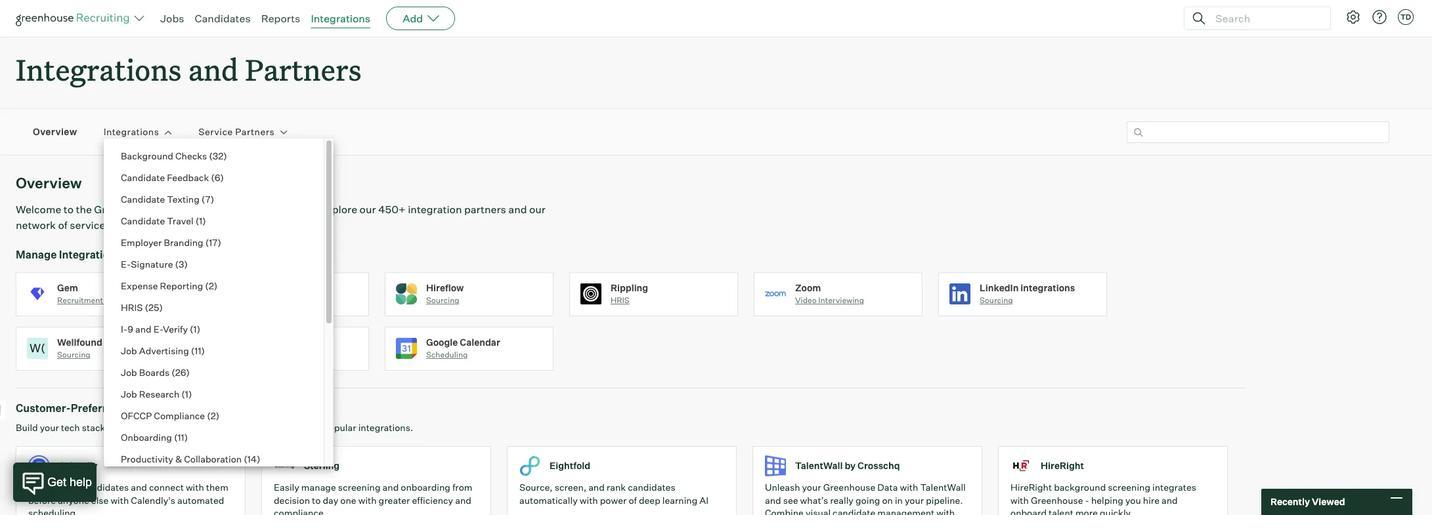 Task type: describe. For each thing, give the bounding box(es) containing it.
expense reporting ( 2 )
[[121, 280, 218, 292]]

pipeline.
[[926, 495, 963, 506]]

service
[[199, 126, 233, 138]]

partners inside the service partners link
[[235, 126, 275, 138]]

stack
[[82, 423, 105, 434]]

with inside source, screen, and rank candidates automatically with power of deep learning ai
[[580, 495, 598, 506]]

efficiency
[[412, 495, 453, 506]]

14
[[247, 454, 257, 465]]

selecting
[[172, 423, 211, 434]]

( for boards
[[172, 367, 175, 378]]

td button
[[1399, 9, 1414, 25]]

welcome to the greenhouse partnerships page where you can explore our 450+ integration partners and our network of service partners. new partners are just a click away.
[[16, 203, 546, 232]]

a
[[262, 219, 268, 232]]

greater
[[379, 495, 410, 506]]

your for build
[[40, 423, 59, 434]]

( right verify
[[190, 324, 193, 335]]

450+
[[378, 203, 406, 216]]

) up the talent)
[[197, 324, 200, 335]]

rippling
[[611, 282, 649, 293]]

calendar
[[460, 337, 500, 348]]

hris ( 25 )
[[121, 302, 163, 313]]

talentwall by crosschq
[[796, 461, 900, 472]]

from inside easily manage screening and onboarding from decision to day one with greater efficiency and compliance.
[[453, 482, 473, 493]]

integrations down service
[[59, 248, 121, 262]]

sourcing inside linkedin integrations sourcing
[[980, 296, 1013, 306]]

anyone
[[58, 495, 89, 506]]

onboarding ( 11 )
[[121, 432, 188, 443]]

collaboration
[[184, 454, 242, 465]]

calendly's
[[131, 495, 175, 506]]

add
[[403, 12, 423, 25]]

guidance,
[[128, 423, 170, 434]]

else
[[91, 495, 109, 506]]

reports link
[[261, 12, 300, 25]]

25
[[149, 302, 159, 313]]

most
[[299, 423, 321, 434]]

job advertising ( 11 )
[[121, 346, 205, 357]]

job boards ( 26 )
[[121, 367, 190, 378]]

them
[[206, 482, 228, 493]]

source,
[[520, 482, 553, 493]]

recently
[[1271, 497, 1311, 508]]

( for branding
[[205, 237, 209, 248]]

to inside easily manage screening and onboarding from decision to day one with greater efficiency and compliance.
[[312, 495, 321, 506]]

zoom video interviewing
[[796, 282, 864, 306]]

interviewing
[[819, 296, 864, 306]]

candidate travel ( 1 )
[[121, 215, 206, 227]]

easily
[[274, 482, 299, 493]]

talent
[[1049, 508, 1074, 516]]

menu containing background checks
[[104, 139, 325, 516]]

screening for one
[[338, 482, 381, 493]]

service partners link
[[199, 126, 275, 139]]

) for job research ( 1 )
[[188, 389, 192, 400]]

6
[[215, 172, 220, 183]]

helping
[[1092, 495, 1124, 506]]

video
[[796, 296, 817, 306]]

impress top candidates and connect with them before anyone else with calendly's automated scheduling.
[[28, 482, 228, 516]]

jobs
[[160, 12, 184, 25]]

advertising
[[139, 346, 189, 357]]

away.
[[295, 219, 323, 232]]

scheduling
[[426, 350, 468, 360]]

customer-preferred partners
[[16, 402, 166, 415]]

0 horizontal spatial from
[[213, 423, 234, 434]]

configure image
[[1346, 9, 1362, 25]]

of inside source, screen, and rank candidates automatically with power of deep learning ai
[[629, 495, 637, 506]]

with inside the hireright background screening integrates with greenhouse - helping you hire and onboard talent more quickly.
[[1011, 495, 1029, 506]]

1 horizontal spatial partners
[[464, 203, 506, 216]]

1 for candidate travel ( 1 )
[[199, 215, 202, 227]]

ofccp
[[121, 411, 152, 422]]

( for signature
[[175, 259, 179, 270]]

1 vertical spatial partners
[[179, 219, 221, 232]]

you inside welcome to the greenhouse partnerships page where you can explore our 450+ integration partners and our network of service partners. new partners are just a click away.
[[281, 203, 298, 216]]

eightfold
[[550, 461, 591, 472]]

1 horizontal spatial our
[[360, 203, 376, 216]]

jobs link
[[160, 12, 184, 25]]

with right stack at the bottom left
[[107, 423, 126, 434]]

unleash
[[765, 482, 800, 493]]

tech
[[61, 423, 80, 434]]

) up productivity & collaboration ( 14 )
[[184, 432, 188, 443]]

job for job research ( 1 )
[[121, 389, 137, 400]]

linkedin
[[980, 282, 1019, 293]]

wellfound
[[57, 337, 102, 348]]

new
[[155, 219, 177, 232]]

) for background checks ( 32 )
[[224, 150, 227, 162]]

checks
[[175, 150, 207, 162]]

0 horizontal spatial our
[[236, 423, 250, 434]]

easily manage screening and onboarding from decision to day one with greater efficiency and compliance.
[[274, 482, 473, 516]]

) for job boards ( 26 )
[[186, 367, 190, 378]]

greenhouse recruiting image
[[16, 11, 134, 26]]

job research ( 1 )
[[121, 389, 192, 400]]

and inside unleash your greenhouse data with talentwall and see what's really going on in your pipeline. combine visual candidate management wi
[[765, 495, 782, 506]]

and inside source, screen, and rank candidates automatically with power of deep learning ai
[[589, 482, 605, 493]]

day
[[323, 495, 339, 506]]

and inside welcome to the greenhouse partnerships page where you can explore our 450+ integration partners and our network of service partners. new partners are just a click away.
[[509, 203, 527, 216]]

can
[[301, 203, 318, 216]]

17
[[209, 237, 218, 248]]

with inside easily manage screening and onboarding from decision to day one with greater efficiency and compliance.
[[358, 495, 377, 506]]

more
[[1076, 508, 1098, 516]]

i-9 and e-verify ( 1 )
[[121, 324, 200, 335]]

with right else at the left
[[111, 495, 129, 506]]

recently viewed
[[1271, 497, 1346, 508]]

onboarding
[[401, 482, 451, 493]]

2 for expense reporting ( 2 )
[[209, 280, 214, 292]]

integrations and partners
[[16, 50, 362, 89]]

( for checks
[[209, 150, 213, 162]]

compliance
[[154, 411, 205, 422]]

google calendar scheduling
[[426, 337, 500, 360]]

32
[[213, 150, 224, 162]]

with inside unleash your greenhouse data with talentwall and see what's really going on in your pipeline. combine visual candidate management wi
[[900, 482, 919, 493]]

marketing
[[105, 296, 142, 306]]

linkedin integrations sourcing
[[980, 282, 1076, 306]]

1 vertical spatial e-
[[153, 324, 163, 335]]

) for e-signature ( 3 )
[[184, 259, 188, 270]]

the
[[76, 203, 92, 216]]

employer branding ( 17 )
[[121, 237, 221, 248]]

feedback
[[167, 172, 209, 183]]

26
[[175, 367, 186, 378]]



Task type: locate. For each thing, give the bounding box(es) containing it.
td button
[[1396, 7, 1417, 28]]

2 right reporting
[[209, 280, 214, 292]]

of left service
[[58, 219, 68, 232]]

explore
[[321, 203, 357, 216]]

gem
[[57, 282, 78, 293]]

1 vertical spatial talentwall
[[921, 482, 966, 493]]

from right selecting on the left of page
[[213, 423, 234, 434]]

see
[[783, 495, 799, 506]]

hireright background screening integrates with greenhouse - helping you hire and onboard talent more quickly.
[[1011, 482, 1197, 516]]

1 vertical spatial candidate
[[121, 194, 165, 205]]

2 screening from the left
[[1108, 482, 1151, 493]]

you up click
[[281, 203, 298, 216]]

1 vertical spatial 11
[[178, 432, 184, 443]]

1 vertical spatial 1
[[193, 324, 197, 335]]

sourcing down linkedin
[[980, 296, 1013, 306]]

0 vertical spatial 11
[[195, 346, 201, 357]]

sourcing down hireflow
[[426, 296, 460, 306]]

Search text field
[[1213, 9, 1319, 28]]

google
[[426, 337, 458, 348]]

) down page
[[218, 237, 221, 248]]

integration
[[408, 203, 462, 216]]

integrations
[[1021, 282, 1076, 293]]

) for ofccp compliance ( 2 )
[[216, 411, 220, 422]]

0 vertical spatial talentwall
[[796, 461, 843, 472]]

2 vertical spatial job
[[121, 389, 137, 400]]

0 vertical spatial 2
[[209, 280, 214, 292]]

screening for hire
[[1108, 482, 1151, 493]]

click
[[270, 219, 293, 232]]

with right one
[[358, 495, 377, 506]]

0 horizontal spatial e-
[[121, 259, 131, 270]]

hireright for hireright background screening integrates with greenhouse - helping you hire and onboard talent more quickly.
[[1011, 482, 1052, 493]]

3 candidate from the top
[[121, 215, 165, 227]]

on
[[882, 495, 893, 506]]

your up "what's"
[[802, 482, 822, 493]]

1 horizontal spatial integrations link
[[311, 12, 371, 25]]

you left hire
[[1126, 495, 1142, 506]]

boards
[[139, 367, 170, 378]]

1 for job research ( 1 )
[[185, 389, 188, 400]]

2 up build your tech stack with guidance, selecting from our customers most popular integrations.
[[211, 411, 216, 422]]

) up build your tech stack with guidance, selecting from our customers most popular integrations.
[[216, 411, 220, 422]]

what's
[[800, 495, 828, 506]]

integrations.
[[358, 423, 413, 434]]

integrations link
[[311, 12, 371, 25], [104, 126, 159, 139]]

2 vertical spatial 1
[[185, 389, 188, 400]]

( right branding
[[205, 237, 209, 248]]

job for job advertising ( 11 )
[[121, 346, 137, 357]]

0 horizontal spatial greenhouse
[[94, 203, 154, 216]]

( right checks
[[209, 150, 213, 162]]

1 vertical spatial hireright
[[1011, 482, 1052, 493]]

(formerly
[[104, 337, 146, 348]]

0 vertical spatial e-
[[121, 259, 131, 270]]

1 vertical spatial of
[[629, 495, 637, 506]]

9
[[128, 324, 133, 335]]

) down customers at the left bottom of page
[[257, 454, 261, 465]]

) down 7
[[202, 215, 206, 227]]

unleash your greenhouse data with talentwall and see what's really going on in your pipeline. combine visual candidate management wi
[[765, 482, 966, 516]]

screening up one
[[338, 482, 381, 493]]

(
[[209, 150, 213, 162], [211, 172, 215, 183], [202, 194, 205, 205], [196, 215, 199, 227], [205, 237, 209, 248], [175, 259, 179, 270], [205, 280, 209, 292], [145, 302, 149, 313], [190, 324, 193, 335], [191, 346, 195, 357], [172, 367, 175, 378], [181, 389, 185, 400], [207, 411, 211, 422], [174, 432, 178, 443], [244, 454, 247, 465]]

greenhouse up 'really'
[[824, 482, 876, 493]]

with up the onboard
[[1011, 495, 1029, 506]]

1 horizontal spatial of
[[629, 495, 637, 506]]

candidate for candidate feedback ( 6 )
[[121, 172, 165, 183]]

2 vertical spatial greenhouse
[[1031, 495, 1084, 506]]

greenhouse inside unleash your greenhouse data with talentwall and see what's really going on in your pipeline. combine visual candidate management wi
[[824, 482, 876, 493]]

1 horizontal spatial screening
[[1108, 482, 1151, 493]]

1 candidates from the left
[[81, 482, 129, 493]]

( right collaboration at the bottom
[[244, 454, 247, 465]]

learning
[[663, 495, 698, 506]]

and inside menu
[[135, 324, 151, 335]]

0 vertical spatial job
[[121, 346, 137, 357]]

2 candidates from the left
[[628, 482, 676, 493]]

impress
[[28, 482, 63, 493]]

candidate texting ( 7 )
[[121, 194, 214, 205]]

rank
[[607, 482, 626, 493]]

travel
[[167, 215, 194, 227]]

screening
[[338, 482, 381, 493], [1108, 482, 1151, 493]]

hris inside menu
[[121, 302, 143, 313]]

greenhouse up the talent
[[1031, 495, 1084, 506]]

candidate up employer
[[121, 215, 165, 227]]

1 job from the top
[[121, 346, 137, 357]]

candidate for candidate travel ( 1 )
[[121, 215, 165, 227]]

candidate for candidate texting ( 7 )
[[121, 194, 165, 205]]

candidates inside source, screen, and rank candidates automatically with power of deep learning ai
[[628, 482, 676, 493]]

) down 32
[[220, 172, 224, 183]]

) for employer branding ( 17 )
[[218, 237, 221, 248]]

) for candidate texting ( 7 )
[[211, 194, 214, 205]]

( for advertising
[[191, 346, 195, 357]]

1 vertical spatial 2
[[211, 411, 216, 422]]

partners
[[245, 50, 362, 89], [235, 126, 275, 138], [122, 402, 166, 415]]

integrations for leftmost "integrations" link
[[104, 126, 159, 138]]

integrations link up the background
[[104, 126, 159, 139]]

1 vertical spatial job
[[121, 367, 137, 378]]

0 vertical spatial greenhouse
[[94, 203, 154, 216]]

0 horizontal spatial integrations link
[[104, 126, 159, 139]]

2 horizontal spatial greenhouse
[[1031, 495, 1084, 506]]

hireright inside the hireright background screening integrates with greenhouse - helping you hire and onboard talent more quickly.
[[1011, 482, 1052, 493]]

) right reporting
[[214, 280, 218, 292]]

( for travel
[[196, 215, 199, 227]]

1 horizontal spatial greenhouse
[[824, 482, 876, 493]]

1 screening from the left
[[338, 482, 381, 493]]

candidates up else at the left
[[81, 482, 129, 493]]

integrations for integrations and partners
[[16, 50, 182, 89]]

where
[[248, 203, 278, 216]]

0 horizontal spatial 11
[[178, 432, 184, 443]]

1 horizontal spatial candidates
[[628, 482, 676, 493]]

job up ofccp
[[121, 389, 137, 400]]

partners down partnerships
[[179, 219, 221, 232]]

0 horizontal spatial to
[[64, 203, 74, 216]]

screen,
[[555, 482, 587, 493]]

build
[[16, 423, 38, 434]]

0 vertical spatial partners
[[245, 50, 362, 89]]

automated
[[177, 495, 224, 506]]

our
[[360, 203, 376, 216], [529, 203, 546, 216], [236, 423, 250, 434]]

1 horizontal spatial from
[[453, 482, 473, 493]]

gem recruitment marketing
[[57, 282, 142, 306]]

partners right integration
[[464, 203, 506, 216]]

partners for customer-preferred partners
[[122, 402, 166, 415]]

) up i-9 and e-verify ( 1 )
[[159, 302, 163, 313]]

talentwall
[[796, 461, 843, 472], [921, 482, 966, 493]]

from up the efficiency
[[453, 482, 473, 493]]

None text field
[[1127, 121, 1390, 143]]

integrations right the 'reports' "link"
[[311, 12, 371, 25]]

to down manage
[[312, 495, 321, 506]]

partners down job research ( 1 )
[[122, 402, 166, 415]]

your up management
[[905, 495, 924, 506]]

job left boards
[[121, 367, 137, 378]]

really
[[830, 495, 854, 506]]

and inside the hireright background screening integrates with greenhouse - helping you hire and onboard talent more quickly.
[[1162, 495, 1178, 506]]

candidates link
[[195, 12, 251, 25]]

2 horizontal spatial sourcing
[[980, 296, 1013, 306]]

hireright up the onboard
[[1011, 482, 1052, 493]]

i-
[[121, 324, 128, 335]]

and inside impress top candidates and connect with them before anyone else with calendly's automated scheduling.
[[131, 482, 147, 493]]

hireright for hireright
[[1041, 461, 1085, 472]]

e- up angellist
[[153, 324, 163, 335]]

1 horizontal spatial 1
[[193, 324, 197, 335]]

by
[[845, 461, 856, 472]]

0 vertical spatial overview
[[33, 126, 77, 138]]

0 horizontal spatial you
[[281, 203, 298, 216]]

to left the
[[64, 203, 74, 216]]

2 horizontal spatial 1
[[199, 215, 202, 227]]

management
[[878, 508, 935, 516]]

menu
[[104, 139, 325, 516]]

e- up the expense
[[121, 259, 131, 270]]

11 down compliance
[[178, 432, 184, 443]]

0 horizontal spatial your
[[40, 423, 59, 434]]

hireright up background
[[1041, 461, 1085, 472]]

candidate down the background
[[121, 172, 165, 183]]

customer-
[[16, 402, 71, 415]]

) for candidate travel ( 1 )
[[202, 215, 206, 227]]

11
[[195, 346, 201, 357], [178, 432, 184, 443]]

screening up helping on the bottom of page
[[1108, 482, 1151, 493]]

1 vertical spatial to
[[312, 495, 321, 506]]

power
[[600, 495, 627, 506]]

of left deep
[[629, 495, 637, 506]]

0 vertical spatial candidate
[[121, 172, 165, 183]]

td
[[1401, 12, 1412, 22]]

ofccp compliance ( 2 )
[[121, 411, 220, 422]]

1 vertical spatial overview
[[16, 174, 82, 192]]

with up 'automated'
[[186, 482, 204, 493]]

0 horizontal spatial hris
[[121, 302, 143, 313]]

0 vertical spatial 1
[[199, 215, 202, 227]]

2 vertical spatial candidate
[[121, 215, 165, 227]]

job
[[121, 346, 137, 357], [121, 367, 137, 378], [121, 389, 137, 400]]

partnerships
[[156, 203, 219, 216]]

0 vertical spatial partners
[[464, 203, 506, 216]]

productivity
[[121, 454, 173, 465]]

) for job advertising ( 11 )
[[201, 346, 205, 357]]

0 horizontal spatial partners
[[179, 219, 221, 232]]

1 vertical spatial you
[[1126, 495, 1142, 506]]

candidates inside impress top candidates and connect with them before anyone else with calendly's automated scheduling.
[[81, 482, 129, 493]]

wellfound (formerly angellist talent) sourcing
[[57, 337, 226, 360]]

1 vertical spatial integrations link
[[104, 126, 159, 139]]

hire
[[1144, 495, 1160, 506]]

3 job from the top
[[121, 389, 137, 400]]

employer
[[121, 237, 162, 248]]

1 horizontal spatial to
[[312, 495, 321, 506]]

candidate feedback ( 6 )
[[121, 172, 224, 183]]

angellist
[[148, 337, 192, 348]]

are
[[224, 219, 239, 232]]

talentwall up pipeline.
[[921, 482, 966, 493]]

w(
[[30, 341, 45, 356]]

screening inside the hireright background screening integrates with greenhouse - helping you hire and onboard talent more quickly.
[[1108, 482, 1151, 493]]

1 horizontal spatial you
[[1126, 495, 1142, 506]]

2 horizontal spatial your
[[905, 495, 924, 506]]

0 horizontal spatial candidates
[[81, 482, 129, 493]]

quickly.
[[1100, 508, 1134, 516]]

) right angellist
[[201, 346, 205, 357]]

( right texting
[[202, 194, 205, 205]]

reporting
[[160, 280, 203, 292]]

0 horizontal spatial 1
[[185, 389, 188, 400]]

job for job boards ( 26 )
[[121, 367, 137, 378]]

0 horizontal spatial sourcing
[[57, 350, 90, 360]]

welcome
[[16, 203, 61, 216]]

) for expense reporting ( 2 )
[[214, 280, 218, 292]]

1 down the 26
[[185, 389, 188, 400]]

1 right travel
[[199, 215, 202, 227]]

0 vertical spatial your
[[40, 423, 59, 434]]

1 horizontal spatial your
[[802, 482, 822, 493]]

reports
[[261, 12, 300, 25]]

add button
[[386, 7, 455, 30]]

( down the 26
[[181, 389, 185, 400]]

3
[[179, 259, 184, 270]]

recruitment
[[57, 296, 103, 306]]

data
[[878, 482, 898, 493]]

screening inside easily manage screening and onboarding from decision to day one with greater efficiency and compliance.
[[338, 482, 381, 493]]

in
[[895, 495, 903, 506]]

2 candidate from the top
[[121, 194, 165, 205]]

research
[[139, 389, 179, 400]]

) up compliance
[[188, 389, 192, 400]]

candidate
[[833, 508, 876, 516]]

service partners
[[199, 126, 275, 138]]

talentwall left by
[[796, 461, 843, 472]]

( for research
[[181, 389, 185, 400]]

1 vertical spatial your
[[802, 482, 822, 493]]

) down branding
[[184, 259, 188, 270]]

1 horizontal spatial sourcing
[[426, 296, 460, 306]]

( for compliance
[[207, 411, 211, 422]]

hireflow
[[426, 282, 464, 293]]

partners down the 'reports' "link"
[[245, 50, 362, 89]]

partners
[[464, 203, 506, 216], [179, 219, 221, 232]]

visual
[[806, 508, 831, 516]]

( down 32
[[211, 172, 215, 183]]

you inside the hireright background screening integrates with greenhouse - helping you hire and onboard talent more quickly.
[[1126, 495, 1142, 506]]

of inside welcome to the greenhouse partnerships page where you can explore our 450+ integration partners and our network of service partners. new partners are just a click away.
[[58, 219, 68, 232]]

2 vertical spatial partners
[[122, 402, 166, 415]]

1 candidate from the top
[[121, 172, 165, 183]]

1 vertical spatial partners
[[235, 126, 275, 138]]

1 horizontal spatial 11
[[195, 346, 201, 357]]

) left page
[[211, 194, 214, 205]]

( up reporting
[[175, 259, 179, 270]]

greenhouse up the partners.
[[94, 203, 154, 216]]

sourcing inside hireflow sourcing
[[426, 296, 460, 306]]

integrations for topmost "integrations" link
[[311, 12, 371, 25]]

) down advertising on the left bottom of page
[[186, 367, 190, 378]]

7
[[205, 194, 211, 205]]

connect
[[149, 482, 184, 493]]

0 horizontal spatial screening
[[338, 482, 381, 493]]

your
[[40, 423, 59, 434], [802, 482, 822, 493], [905, 495, 924, 506]]

sterling
[[304, 461, 340, 472]]

( for texting
[[202, 194, 205, 205]]

( down the expense
[[145, 302, 149, 313]]

1 horizontal spatial talentwall
[[921, 482, 966, 493]]

( up &
[[174, 432, 178, 443]]

with up in
[[900, 482, 919, 493]]

greenhouse inside welcome to the greenhouse partnerships page where you can explore our 450+ integration partners and our network of service partners. new partners are just a click away.
[[94, 203, 154, 216]]

1 vertical spatial from
[[453, 482, 473, 493]]

0 vertical spatial from
[[213, 423, 234, 434]]

hris up '9' on the bottom of the page
[[121, 302, 143, 313]]

network
[[16, 219, 56, 232]]

sourcing inside wellfound (formerly angellist talent) sourcing
[[57, 350, 90, 360]]

calendly
[[58, 461, 98, 472]]

candidate up the partners.
[[121, 194, 165, 205]]

hris down rippling
[[611, 296, 630, 306]]

hris inside rippling hris
[[611, 296, 630, 306]]

1
[[199, 215, 202, 227], [193, 324, 197, 335], [185, 389, 188, 400]]

1 up the talent)
[[193, 324, 197, 335]]

signature
[[131, 259, 173, 270]]

0 vertical spatial you
[[281, 203, 298, 216]]

0 vertical spatial hireright
[[1041, 461, 1085, 472]]

sourcing down wellfound
[[57, 350, 90, 360]]

candidate
[[121, 172, 165, 183], [121, 194, 165, 205], [121, 215, 165, 227]]

( right boards
[[172, 367, 175, 378]]

0 vertical spatial integrations link
[[311, 12, 371, 25]]

) down service
[[224, 150, 227, 162]]

partners for integrations and partners
[[245, 50, 362, 89]]

( for reporting
[[205, 280, 209, 292]]

with down screen,
[[580, 495, 598, 506]]

integrations link right the 'reports' "link"
[[311, 12, 371, 25]]

0 vertical spatial of
[[58, 219, 68, 232]]

to inside welcome to the greenhouse partnerships page where you can explore our 450+ integration partners and our network of service partners. new partners are just a click away.
[[64, 203, 74, 216]]

greenhouse inside the hireright background screening integrates with greenhouse - helping you hire and onboard talent more quickly.
[[1031, 495, 1084, 506]]

( up build your tech stack with guidance, selecting from our customers most popular integrations.
[[207, 411, 211, 422]]

11 right angellist
[[195, 346, 201, 357]]

your for unleash
[[802, 482, 822, 493]]

job down '9' on the bottom of the page
[[121, 346, 137, 357]]

1 horizontal spatial hris
[[611, 296, 630, 306]]

1 horizontal spatial e-
[[153, 324, 163, 335]]

talentwall inside unleash your greenhouse data with talentwall and see what's really going on in your pipeline. combine visual candidate management wi
[[921, 482, 966, 493]]

manage
[[301, 482, 336, 493]]

0 horizontal spatial talentwall
[[796, 461, 843, 472]]

( right travel
[[196, 215, 199, 227]]

( right reporting
[[205, 280, 209, 292]]

integrations down greenhouse recruiting image
[[16, 50, 182, 89]]

integrations up the background
[[104, 126, 159, 138]]

2 vertical spatial your
[[905, 495, 924, 506]]

1 vertical spatial greenhouse
[[824, 482, 876, 493]]

candidates up deep
[[628, 482, 676, 493]]

partners right service
[[235, 126, 275, 138]]

( right advertising on the left bottom of page
[[191, 346, 195, 357]]

( for feedback
[[211, 172, 215, 183]]

2 job from the top
[[121, 367, 137, 378]]

) for candidate feedback ( 6 )
[[220, 172, 224, 183]]

your down customer- in the left bottom of the page
[[40, 423, 59, 434]]

0 horizontal spatial of
[[58, 219, 68, 232]]

2 for ofccp compliance ( 2 )
[[211, 411, 216, 422]]

0 vertical spatial to
[[64, 203, 74, 216]]

2 horizontal spatial our
[[529, 203, 546, 216]]

one
[[341, 495, 356, 506]]



Task type: vqa. For each thing, say whether or not it's contained in the screenshot.
the topmost Candidate
yes



